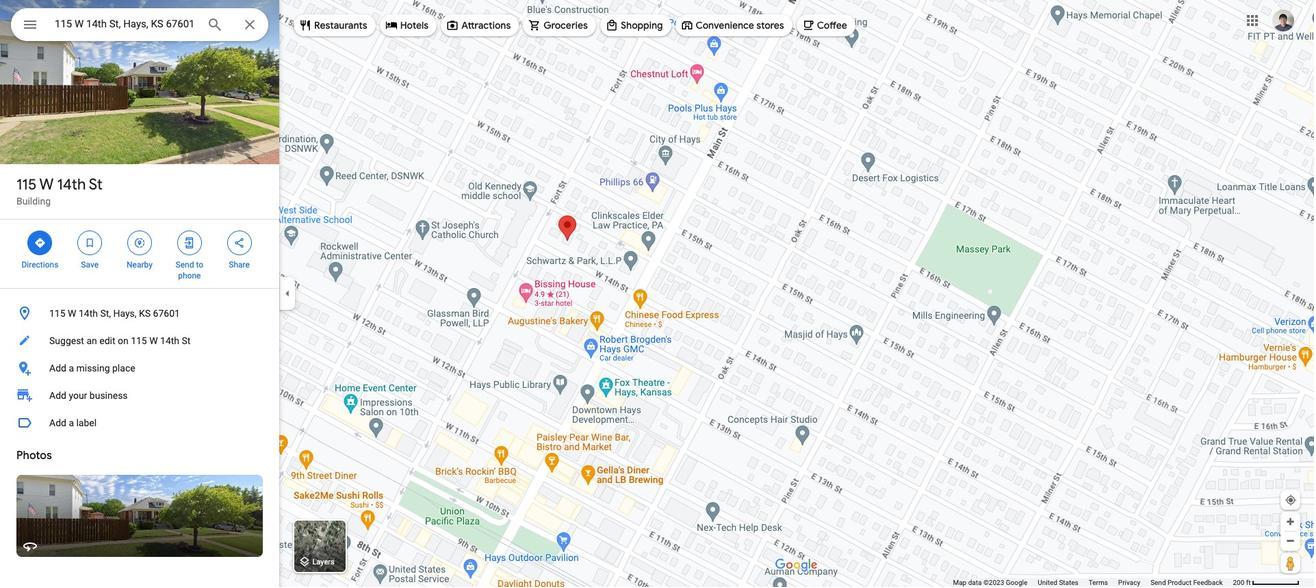 Task type: describe. For each thing, give the bounding box(es) containing it.
add a missing place button
[[0, 355, 279, 382]]

product
[[1168, 579, 1192, 587]]

privacy
[[1119, 579, 1141, 587]]

2 horizontal spatial 115
[[131, 335, 147, 346]]

67601
[[153, 308, 180, 319]]

send for send product feedback
[[1151, 579, 1166, 587]]

collapse side panel image
[[280, 286, 295, 301]]

layers
[[313, 558, 335, 567]]

groceries button
[[523, 9, 596, 42]]

privacy button
[[1119, 579, 1141, 587]]

business
[[90, 390, 128, 401]]

united states
[[1038, 579, 1079, 587]]

add a label
[[49, 418, 97, 429]]

add a label button
[[0, 409, 279, 437]]

ks
[[139, 308, 151, 319]]

an
[[87, 335, 97, 346]]

115 for st,
[[49, 308, 65, 319]]


[[22, 15, 38, 34]]

actions for 115 w 14th st region
[[0, 220, 279, 288]]

115 w 14th st main content
[[0, 0, 279, 587]]

none field inside 115 w 14th st, hays, ks 67601 field
[[55, 16, 196, 32]]

©2023
[[984, 579, 1005, 587]]

restaurants
[[314, 19, 367, 31]]

feedback
[[1194, 579, 1223, 587]]


[[233, 236, 246, 251]]

add your business link
[[0, 382, 279, 409]]


[[134, 236, 146, 251]]

to
[[196, 260, 203, 270]]

shopping button
[[600, 9, 671, 42]]

 search field
[[11, 8, 268, 44]]

st,
[[100, 308, 111, 319]]

google maps element
[[0, 0, 1315, 587]]

directions
[[22, 260, 58, 270]]

send product feedback button
[[1151, 579, 1223, 587]]

add for add your business
[[49, 390, 66, 401]]

suggest
[[49, 335, 84, 346]]


[[34, 236, 46, 251]]

label
[[76, 418, 97, 429]]

edit
[[99, 335, 115, 346]]

your
[[69, 390, 87, 401]]

groceries
[[544, 19, 588, 31]]

hotels
[[400, 19, 429, 31]]

convenience
[[696, 19, 754, 31]]

google
[[1006, 579, 1028, 587]]

115 w 14th st building
[[16, 175, 103, 207]]


[[84, 236, 96, 251]]



Task type: locate. For each thing, give the bounding box(es) containing it.
1 vertical spatial send
[[1151, 579, 1166, 587]]

add a missing place
[[49, 363, 135, 374]]

0 horizontal spatial send
[[176, 260, 194, 270]]

0 horizontal spatial 115
[[16, 175, 37, 194]]

115 up suggest
[[49, 308, 65, 319]]

2 vertical spatial w
[[149, 335, 158, 346]]

coffee button
[[797, 9, 856, 42]]

1 vertical spatial 115
[[49, 308, 65, 319]]

st
[[89, 175, 103, 194], [182, 335, 191, 346]]

map
[[953, 579, 967, 587]]

save
[[81, 260, 99, 270]]

2 a from the top
[[69, 418, 74, 429]]

states
[[1059, 579, 1079, 587]]

send inside button
[[1151, 579, 1166, 587]]

14th
[[57, 175, 86, 194], [79, 308, 98, 319], [160, 335, 179, 346]]

st inside button
[[182, 335, 191, 346]]

nearby
[[127, 260, 153, 270]]

show your location image
[[1285, 494, 1297, 507]]

add inside button
[[49, 418, 66, 429]]

phone
[[178, 271, 201, 281]]

add inside button
[[49, 363, 66, 374]]

2 vertical spatial add
[[49, 418, 66, 429]]

14th left st,
[[79, 308, 98, 319]]

attractions
[[462, 19, 511, 31]]

200 ft
[[1233, 579, 1251, 587]]

1 horizontal spatial 115
[[49, 308, 65, 319]]

photos
[[16, 449, 52, 463]]

1 a from the top
[[69, 363, 74, 374]]

building
[[16, 196, 51, 207]]


[[183, 236, 196, 251]]

st up 
[[89, 175, 103, 194]]

add for add a missing place
[[49, 363, 66, 374]]

attractions button
[[441, 9, 519, 42]]

footer
[[953, 579, 1233, 587]]

1 vertical spatial add
[[49, 390, 66, 401]]

2 vertical spatial 115
[[131, 335, 147, 346]]

3 add from the top
[[49, 418, 66, 429]]

w inside 115 w 14th st building
[[39, 175, 54, 194]]

115 inside 115 w 14th st building
[[16, 175, 37, 194]]

restaurants button
[[294, 9, 376, 42]]

data
[[969, 579, 982, 587]]

1 add from the top
[[49, 363, 66, 374]]

w down ks
[[149, 335, 158, 346]]

map data ©2023 google
[[953, 579, 1028, 587]]

0 vertical spatial add
[[49, 363, 66, 374]]

zoom in image
[[1286, 517, 1296, 527]]

send for send to phone
[[176, 260, 194, 270]]

115 w 14th st, hays, ks 67601
[[49, 308, 180, 319]]

convenience stores
[[696, 19, 784, 31]]

a left label on the bottom left of page
[[69, 418, 74, 429]]

a for label
[[69, 418, 74, 429]]

1 vertical spatial w
[[68, 308, 76, 319]]

convenience stores button
[[675, 9, 793, 42]]

14th for st
[[57, 175, 86, 194]]

send inside send to phone
[[176, 260, 194, 270]]

115 right on
[[131, 335, 147, 346]]

200
[[1233, 579, 1245, 587]]

14th inside 115 w 14th st building
[[57, 175, 86, 194]]

a
[[69, 363, 74, 374], [69, 418, 74, 429]]

2 vertical spatial 14th
[[160, 335, 179, 346]]

add left label on the bottom left of page
[[49, 418, 66, 429]]

0 horizontal spatial st
[[89, 175, 103, 194]]

missing
[[76, 363, 110, 374]]

0 vertical spatial 115
[[16, 175, 37, 194]]

suggest an edit on 115 w 14th st
[[49, 335, 191, 346]]

hotels button
[[380, 9, 437, 42]]

on
[[118, 335, 128, 346]]

place
[[112, 363, 135, 374]]

14th for st,
[[79, 308, 98, 319]]

1 horizontal spatial st
[[182, 335, 191, 346]]

send product feedback
[[1151, 579, 1223, 587]]

zoom out image
[[1286, 536, 1296, 546]]

1 horizontal spatial send
[[1151, 579, 1166, 587]]

stores
[[757, 19, 784, 31]]

terms button
[[1089, 579, 1108, 587]]

a left missing
[[69, 363, 74, 374]]

send left product
[[1151, 579, 1166, 587]]

2 add from the top
[[49, 390, 66, 401]]

add your business
[[49, 390, 128, 401]]

w up suggest
[[68, 308, 76, 319]]

 button
[[11, 8, 49, 44]]

200 ft button
[[1233, 579, 1300, 587]]

1 horizontal spatial w
[[68, 308, 76, 319]]

add left your
[[49, 390, 66, 401]]

115 for st
[[16, 175, 37, 194]]

0 vertical spatial w
[[39, 175, 54, 194]]

send to phone
[[176, 260, 203, 281]]

115
[[16, 175, 37, 194], [49, 308, 65, 319], [131, 335, 147, 346]]

united states button
[[1038, 579, 1079, 587]]

None field
[[55, 16, 196, 32]]

w for st,
[[68, 308, 76, 319]]

add
[[49, 363, 66, 374], [49, 390, 66, 401], [49, 418, 66, 429]]

0 vertical spatial send
[[176, 260, 194, 270]]

115 W 14th St, Hays, KS 67601 field
[[11, 8, 268, 41]]

w for st
[[39, 175, 54, 194]]

suggest an edit on 115 w 14th st button
[[0, 327, 279, 355]]

ft
[[1247, 579, 1251, 587]]

w up building
[[39, 175, 54, 194]]

send
[[176, 260, 194, 270], [1151, 579, 1166, 587]]

a inside button
[[69, 418, 74, 429]]

shopping
[[621, 19, 663, 31]]

footer inside google maps element
[[953, 579, 1233, 587]]

st down the 115 w 14th st, hays, ks 67601 button
[[182, 335, 191, 346]]

st inside 115 w 14th st building
[[89, 175, 103, 194]]

14th down 67601
[[160, 335, 179, 346]]

a for missing
[[69, 363, 74, 374]]

google account: nolan park  
(nolan.park@adept.ai) image
[[1273, 9, 1295, 31]]

coffee
[[817, 19, 848, 31]]

115 up building
[[16, 175, 37, 194]]

2 horizontal spatial w
[[149, 335, 158, 346]]

add for add a label
[[49, 418, 66, 429]]

add down suggest
[[49, 363, 66, 374]]

w
[[39, 175, 54, 194], [68, 308, 76, 319], [149, 335, 158, 346]]

terms
[[1089, 579, 1108, 587]]

1 vertical spatial st
[[182, 335, 191, 346]]

hays,
[[113, 308, 137, 319]]

united
[[1038, 579, 1058, 587]]

share
[[229, 260, 250, 270]]

show street view coverage image
[[1281, 553, 1301, 574]]

a inside button
[[69, 363, 74, 374]]

footer containing map data ©2023 google
[[953, 579, 1233, 587]]

0 vertical spatial a
[[69, 363, 74, 374]]

115 w 14th st, hays, ks 67601 button
[[0, 300, 279, 327]]

0 horizontal spatial w
[[39, 175, 54, 194]]

send up phone
[[176, 260, 194, 270]]

0 vertical spatial st
[[89, 175, 103, 194]]

14th up 
[[57, 175, 86, 194]]

1 vertical spatial 14th
[[79, 308, 98, 319]]

1 vertical spatial a
[[69, 418, 74, 429]]

0 vertical spatial 14th
[[57, 175, 86, 194]]



Task type: vqa. For each thing, say whether or not it's contained in the screenshot.


